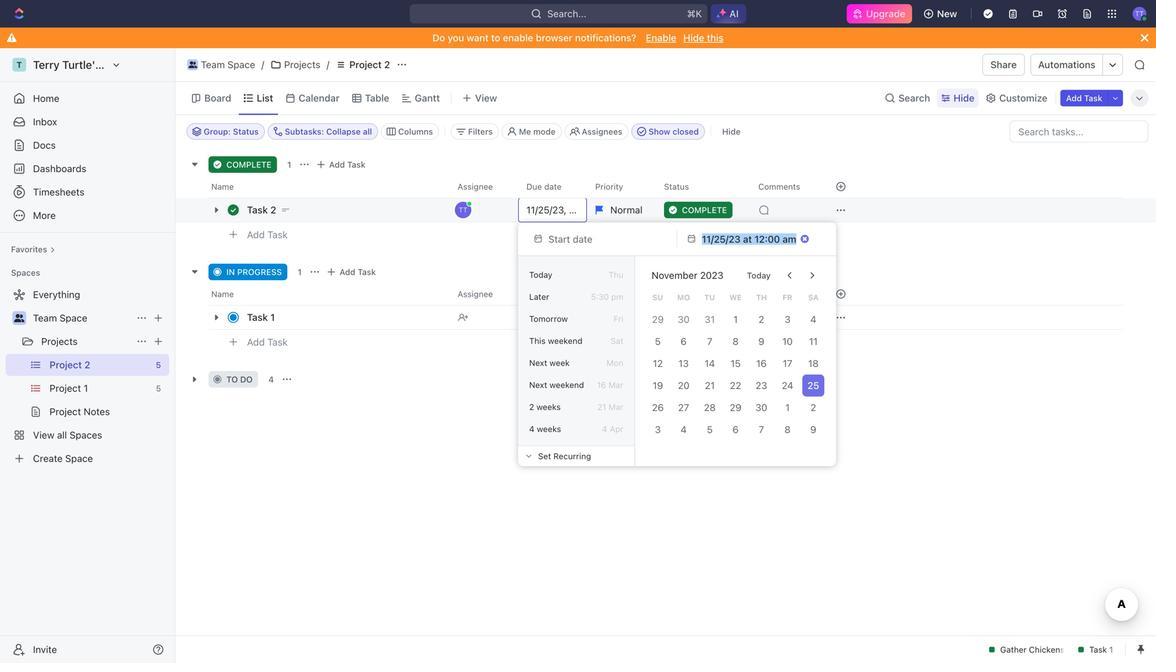 Task type: locate. For each thing, give the bounding box(es) containing it.
today up later
[[530, 270, 553, 280]]

upgrade
[[867, 8, 906, 19]]

mar down mon
[[609, 380, 624, 390]]

1 horizontal spatial 3
[[785, 314, 791, 325]]

share button
[[983, 54, 1026, 76]]

5:30
[[591, 292, 609, 302]]

Due date text field
[[702, 233, 798, 245]]

2 next from the top
[[530, 380, 548, 390]]

0 vertical spatial 21
[[705, 380, 715, 391]]

1 vertical spatial 21
[[598, 402, 607, 412]]

4 down 27
[[681, 424, 687, 435]]

18
[[809, 358, 819, 369]]

1 vertical spatial 30
[[756, 402, 768, 413]]

to
[[491, 32, 501, 43], [227, 375, 238, 384]]

tree
[[6, 284, 169, 470]]

weekend
[[548, 336, 583, 346], [550, 380, 584, 390]]

0 vertical spatial 6
[[681, 336, 687, 347]]

favorites button
[[6, 241, 61, 258]]

0 horizontal spatial projects link
[[41, 331, 131, 353]]

1 vertical spatial team space
[[33, 312, 87, 324]]

weeks
[[537, 402, 561, 412], [537, 424, 562, 434]]

/
[[262, 59, 264, 70], [327, 59, 330, 70]]

1 next from the top
[[530, 358, 548, 368]]

0 vertical spatial team space
[[201, 59, 255, 70]]

hide button
[[717, 123, 747, 140]]

3 down 26
[[655, 424, 661, 435]]

team space link
[[184, 56, 259, 73], [33, 307, 131, 329]]

0 vertical spatial hide
[[684, 32, 705, 43]]

team up the board link
[[201, 59, 225, 70]]

dashboards
[[33, 163, 86, 174]]

today inside today button
[[747, 271, 771, 280]]

1 vertical spatial user group image
[[14, 314, 24, 322]]

hide button
[[938, 88, 979, 108]]

su
[[653, 293, 664, 302]]

today
[[530, 270, 553, 280], [747, 271, 771, 280]]

29 down su
[[652, 314, 664, 325]]

1 horizontal spatial 5
[[707, 424, 713, 435]]

1 horizontal spatial space
[[228, 59, 255, 70]]

0 vertical spatial mar
[[609, 380, 624, 390]]

16 mar
[[598, 380, 624, 390]]

favorites
[[11, 244, 47, 254]]

1 vertical spatial 3
[[655, 424, 661, 435]]

add up task 2 link
[[329, 160, 345, 169]]

30 down mo in the top of the page
[[678, 314, 690, 325]]

add task button up task 1 link at the left top of page
[[323, 264, 382, 280]]

5 up the "12" at the right bottom
[[655, 336, 661, 347]]

1 vertical spatial weekend
[[550, 380, 584, 390]]

to left 'do'
[[227, 375, 238, 384]]

1 horizontal spatial today
[[747, 271, 771, 280]]

1 vertical spatial 8
[[785, 424, 791, 435]]

projects link inside "sidebar" navigation
[[41, 331, 131, 353]]

1 horizontal spatial team space
[[201, 59, 255, 70]]

task
[[1085, 93, 1103, 103], [347, 160, 366, 169], [247, 204, 268, 216], [268, 229, 288, 240], [358, 267, 376, 277], [247, 312, 268, 323], [268, 336, 288, 348]]

automations
[[1039, 59, 1096, 70]]

task down "complete"
[[247, 204, 268, 216]]

1 vertical spatial 16
[[598, 380, 607, 390]]

tree containing team space
[[6, 284, 169, 470]]

upgrade link
[[847, 4, 913, 23]]

1 horizontal spatial projects link
[[267, 56, 324, 73]]

0 horizontal spatial 8
[[733, 336, 739, 347]]

30
[[678, 314, 690, 325], [756, 402, 768, 413]]

7 down "23" at right
[[759, 424, 765, 435]]

team space
[[201, 59, 255, 70], [33, 312, 87, 324]]

do
[[240, 375, 253, 384]]

/ up calendar
[[327, 59, 330, 70]]

tu
[[705, 293, 716, 302]]

customize
[[1000, 92, 1048, 104]]

hide
[[684, 32, 705, 43], [954, 92, 975, 104], [723, 127, 741, 136]]

automations button
[[1032, 54, 1103, 75]]

1 vertical spatial projects
[[41, 336, 78, 347]]

0 vertical spatial user group image
[[189, 61, 197, 68]]

0 horizontal spatial team space link
[[33, 307, 131, 329]]

1 horizontal spatial team
[[201, 59, 225, 70]]

10
[[783, 336, 793, 347]]

0 horizontal spatial 29
[[652, 314, 664, 325]]

next for next weekend
[[530, 380, 548, 390]]

1 / from the left
[[262, 59, 264, 70]]

8 down 24
[[785, 424, 791, 435]]

2 mar from the top
[[609, 402, 624, 412]]

weeks down 2 weeks
[[537, 424, 562, 434]]

1 horizontal spatial 9
[[811, 424, 817, 435]]

weeks for 2 weeks
[[537, 402, 561, 412]]

docs link
[[6, 134, 169, 156]]

0 horizontal spatial team space
[[33, 312, 87, 324]]

21 down '16 mar'
[[598, 402, 607, 412]]

0 vertical spatial weekend
[[548, 336, 583, 346]]

add task button
[[1061, 90, 1109, 106], [313, 156, 371, 173], [241, 227, 293, 243], [323, 264, 382, 280], [241, 334, 293, 351]]

Start date text field
[[549, 233, 658, 245]]

next left week
[[530, 358, 548, 368]]

1 horizontal spatial 16
[[757, 358, 767, 369]]

8 up 15
[[733, 336, 739, 347]]

hide inside button
[[723, 127, 741, 136]]

6 down 22
[[733, 424, 739, 435]]

1 horizontal spatial 6
[[733, 424, 739, 435]]

0 vertical spatial projects link
[[267, 56, 324, 73]]

user group image
[[189, 61, 197, 68], [14, 314, 24, 322]]

add down task 2
[[247, 229, 265, 240]]

task up search tasks... text box
[[1085, 93, 1103, 103]]

mar up the apr
[[609, 402, 624, 412]]

3
[[785, 314, 791, 325], [655, 424, 661, 435]]

9
[[759, 336, 765, 347], [811, 424, 817, 435]]

1 vertical spatial weeks
[[537, 424, 562, 434]]

2 up 4 weeks
[[530, 402, 535, 412]]

0 vertical spatial team
[[201, 59, 225, 70]]

enable
[[646, 32, 677, 43]]

0 horizontal spatial 7
[[707, 336, 713, 347]]

0 horizontal spatial to
[[227, 375, 238, 384]]

progress
[[237, 267, 282, 277]]

21 down 14
[[705, 380, 715, 391]]

4 up 11
[[811, 314, 817, 325]]

2 horizontal spatial hide
[[954, 92, 975, 104]]

0 vertical spatial 7
[[707, 336, 713, 347]]

weeks for 4 weeks
[[537, 424, 562, 434]]

1 vertical spatial mar
[[609, 402, 624, 412]]

1 horizontal spatial /
[[327, 59, 330, 70]]

weekend up week
[[548, 336, 583, 346]]

⌘k
[[687, 8, 702, 19]]

pm
[[612, 292, 624, 302]]

0 horizontal spatial 6
[[681, 336, 687, 347]]

team space down spaces
[[33, 312, 87, 324]]

6 up 13
[[681, 336, 687, 347]]

next up 2 weeks
[[530, 380, 548, 390]]

0 vertical spatial 8
[[733, 336, 739, 347]]

weekend for this weekend
[[548, 336, 583, 346]]

9 down 25
[[811, 424, 817, 435]]

team inside "sidebar" navigation
[[33, 312, 57, 324]]

0 horizontal spatial space
[[60, 312, 87, 324]]

1 vertical spatial to
[[227, 375, 238, 384]]

0 vertical spatial 30
[[678, 314, 690, 325]]

1 horizontal spatial 21
[[705, 380, 715, 391]]

task down task 1
[[268, 336, 288, 348]]

1 horizontal spatial user group image
[[189, 61, 197, 68]]

0 vertical spatial to
[[491, 32, 501, 43]]

1 vertical spatial 6
[[733, 424, 739, 435]]

20
[[678, 380, 690, 391]]

1 down progress
[[271, 312, 275, 323]]

team down spaces
[[33, 312, 57, 324]]

0 horizontal spatial 5
[[655, 336, 661, 347]]

1 horizontal spatial 29
[[730, 402, 742, 413]]

2 / from the left
[[327, 59, 330, 70]]

add task down task 2
[[247, 229, 288, 240]]

add task up task 2 link
[[329, 160, 366, 169]]

0 horizontal spatial user group image
[[14, 314, 24, 322]]

7 down 31
[[707, 336, 713, 347]]

weeks up 4 weeks
[[537, 402, 561, 412]]

21 for 21 mar
[[598, 402, 607, 412]]

0 horizontal spatial team
[[33, 312, 57, 324]]

docs
[[33, 139, 56, 151]]

0 vertical spatial 16
[[757, 358, 767, 369]]

1 horizontal spatial hide
[[723, 127, 741, 136]]

5:30 pm
[[591, 292, 624, 302]]

0 horizontal spatial 3
[[655, 424, 661, 435]]

new
[[938, 8, 958, 19]]

1 vertical spatial team space link
[[33, 307, 131, 329]]

inbox link
[[6, 111, 169, 133]]

add task button down task 2
[[241, 227, 293, 243]]

/ up the list
[[262, 59, 264, 70]]

task down progress
[[247, 312, 268, 323]]

16
[[757, 358, 767, 369], [598, 380, 607, 390]]

we
[[730, 293, 742, 302]]

project 2 link
[[332, 56, 394, 73]]

add task up task 1 link at the left top of page
[[340, 267, 376, 277]]

31
[[705, 314, 715, 325]]

2 down "complete"
[[271, 204, 276, 216]]

0 vertical spatial 5
[[655, 336, 661, 347]]

2
[[384, 59, 390, 70], [271, 204, 276, 216], [759, 314, 765, 325], [811, 402, 817, 413], [530, 402, 535, 412]]

0 vertical spatial projects
[[284, 59, 321, 70]]

1 horizontal spatial 7
[[759, 424, 765, 435]]

29 down 22
[[730, 402, 742, 413]]

1 mar from the top
[[609, 380, 624, 390]]

5 down 28
[[707, 424, 713, 435]]

team space up board
[[201, 59, 255, 70]]

team
[[201, 59, 225, 70], [33, 312, 57, 324]]

12
[[653, 358, 663, 369]]

0 vertical spatial next
[[530, 358, 548, 368]]

add task up search tasks... text box
[[1067, 93, 1103, 103]]

1 vertical spatial team
[[33, 312, 57, 324]]

weekend down week
[[550, 380, 584, 390]]

mar for 16 mar
[[609, 380, 624, 390]]

0 horizontal spatial 21
[[598, 402, 607, 412]]

project
[[350, 59, 382, 70]]

1 vertical spatial 9
[[811, 424, 817, 435]]

this weekend
[[530, 336, 583, 346]]

0 horizontal spatial projects
[[41, 336, 78, 347]]

calendar link
[[296, 88, 340, 108]]

0 vertical spatial team space link
[[184, 56, 259, 73]]

next week
[[530, 358, 570, 368]]

2 vertical spatial hide
[[723, 127, 741, 136]]

add task
[[1067, 93, 1103, 103], [329, 160, 366, 169], [247, 229, 288, 240], [340, 267, 376, 277], [247, 336, 288, 348]]

to right "want"
[[491, 32, 501, 43]]

1 vertical spatial hide
[[954, 92, 975, 104]]

today up th
[[747, 271, 771, 280]]

notifications?
[[575, 32, 637, 43]]

0 vertical spatial weeks
[[537, 402, 561, 412]]

1 horizontal spatial 30
[[756, 402, 768, 413]]

0 horizontal spatial /
[[262, 59, 264, 70]]

3 down the fr
[[785, 314, 791, 325]]

1 vertical spatial space
[[60, 312, 87, 324]]

30 down "23" at right
[[756, 402, 768, 413]]

0 horizontal spatial 16
[[598, 380, 607, 390]]

1 vertical spatial next
[[530, 380, 548, 390]]

16 for 16 mar
[[598, 380, 607, 390]]

9 left 10
[[759, 336, 765, 347]]

16 up 21 mar
[[598, 380, 607, 390]]

add task button up task 2 link
[[313, 156, 371, 173]]

add task down task 1
[[247, 336, 288, 348]]

0 vertical spatial 9
[[759, 336, 765, 347]]

1 vertical spatial projects link
[[41, 331, 131, 353]]

add task button down task 1
[[241, 334, 293, 351]]

21
[[705, 380, 715, 391], [598, 402, 607, 412]]

16 up "23" at right
[[757, 358, 767, 369]]

22
[[730, 380, 742, 391]]

1 vertical spatial 7
[[759, 424, 765, 435]]

add
[[1067, 93, 1083, 103], [329, 160, 345, 169], [247, 229, 265, 240], [340, 267, 356, 277], [247, 336, 265, 348]]

projects link
[[267, 56, 324, 73], [41, 331, 131, 353]]

today button
[[739, 264, 780, 286]]

board
[[205, 92, 231, 104]]



Task type: vqa. For each thing, say whether or not it's contained in the screenshot.
Fr
yes



Task type: describe. For each thing, give the bounding box(es) containing it.
task 1
[[247, 312, 275, 323]]

26
[[652, 402, 664, 413]]

add down task 1
[[247, 336, 265, 348]]

spaces
[[11, 268, 40, 278]]

task up task 2 link
[[347, 160, 366, 169]]

add up search tasks... text box
[[1067, 93, 1083, 103]]

1 horizontal spatial to
[[491, 32, 501, 43]]

task down task 2
[[268, 229, 288, 240]]

2 down 25
[[811, 402, 817, 413]]

enable
[[503, 32, 534, 43]]

hide inside dropdown button
[[954, 92, 975, 104]]

later
[[530, 292, 550, 302]]

in progress
[[227, 267, 282, 277]]

timesheets
[[33, 186, 84, 198]]

0 horizontal spatial today
[[530, 270, 553, 280]]

2023
[[701, 270, 724, 281]]

25
[[808, 380, 820, 391]]

sa
[[809, 293, 819, 302]]

Search tasks... text field
[[1011, 121, 1149, 142]]

space inside "sidebar" navigation
[[60, 312, 87, 324]]

4 down 2 weeks
[[530, 424, 535, 434]]

home
[[33, 93, 59, 104]]

add task button up search tasks... text box
[[1061, 90, 1109, 106]]

customize button
[[982, 88, 1052, 108]]

inbox
[[33, 116, 57, 127]]

set
[[538, 451, 551, 461]]

1 vertical spatial 5
[[707, 424, 713, 435]]

complete
[[227, 160, 272, 169]]

task 2
[[247, 204, 276, 216]]

sidebar navigation
[[0, 48, 176, 663]]

1 vertical spatial 29
[[730, 402, 742, 413]]

0 horizontal spatial hide
[[684, 32, 705, 43]]

fri
[[614, 314, 624, 324]]

task 1 link
[[244, 307, 447, 327]]

gantt link
[[412, 88, 440, 108]]

next for next week
[[530, 358, 548, 368]]

4 right 'do'
[[269, 375, 274, 384]]

search
[[899, 92, 931, 104]]

dashboards link
[[6, 158, 169, 180]]

board link
[[202, 88, 231, 108]]

4 apr
[[602, 424, 624, 434]]

17
[[783, 358, 793, 369]]

0 vertical spatial 3
[[785, 314, 791, 325]]

mo
[[678, 293, 691, 302]]

1 down we
[[734, 314, 738, 325]]

task up task 1 link at the left top of page
[[358, 267, 376, 277]]

4 left the apr
[[602, 424, 608, 434]]

this
[[530, 336, 546, 346]]

add up task 1 link at the left top of page
[[340, 267, 356, 277]]

projects inside "sidebar" navigation
[[41, 336, 78, 347]]

13
[[679, 358, 689, 369]]

gantt
[[415, 92, 440, 104]]

search...
[[548, 8, 587, 19]]

thu
[[609, 270, 624, 280]]

0 horizontal spatial 9
[[759, 336, 765, 347]]

search button
[[881, 88, 935, 108]]

2 right project on the top of the page
[[384, 59, 390, 70]]

0 horizontal spatial 30
[[678, 314, 690, 325]]

21 for 21
[[705, 380, 715, 391]]

28
[[704, 402, 716, 413]]

1 down 24
[[786, 402, 790, 413]]

home link
[[6, 87, 169, 109]]

fr
[[783, 293, 793, 302]]

15
[[731, 358, 741, 369]]

weekend for next weekend
[[550, 380, 584, 390]]

calendar
[[299, 92, 340, 104]]

invite
[[33, 644, 57, 655]]

november 2023
[[652, 270, 724, 281]]

week
[[550, 358, 570, 368]]

mon
[[607, 358, 624, 368]]

11
[[810, 336, 818, 347]]

do you want to enable browser notifications? enable hide this
[[433, 32, 724, 43]]

share
[[991, 59, 1018, 70]]

tomorrow
[[530, 314, 568, 324]]

timesheets link
[[6, 181, 169, 203]]

mar for 21 mar
[[609, 402, 624, 412]]

1 right progress
[[298, 267, 302, 277]]

th
[[757, 293, 768, 302]]

task inside task 2 link
[[247, 204, 268, 216]]

project 2
[[350, 59, 390, 70]]

user group image inside "sidebar" navigation
[[14, 314, 24, 322]]

1 horizontal spatial projects
[[284, 59, 321, 70]]

23
[[756, 380, 768, 391]]

1 horizontal spatial team space link
[[184, 56, 259, 73]]

16 for 16
[[757, 358, 767, 369]]

browser
[[536, 32, 573, 43]]

want
[[467, 32, 489, 43]]

team space link inside tree
[[33, 307, 131, 329]]

21 mar
[[598, 402, 624, 412]]

24
[[782, 380, 794, 391]]

list
[[257, 92, 273, 104]]

list link
[[254, 88, 273, 108]]

tree inside "sidebar" navigation
[[6, 284, 169, 470]]

sat
[[611, 336, 624, 346]]

27
[[679, 402, 690, 413]]

14
[[705, 358, 715, 369]]

team space inside "sidebar" navigation
[[33, 312, 87, 324]]

task inside task 1 link
[[247, 312, 268, 323]]

1 right "complete"
[[288, 160, 291, 169]]

0 vertical spatial space
[[228, 59, 255, 70]]

you
[[448, 32, 464, 43]]

2 down th
[[759, 314, 765, 325]]

assignees
[[582, 127, 623, 136]]

recurring
[[554, 451, 592, 461]]

2 weeks
[[530, 402, 561, 412]]

19
[[653, 380, 663, 391]]

november
[[652, 270, 698, 281]]

to do
[[227, 375, 253, 384]]

next weekend
[[530, 380, 584, 390]]

do
[[433, 32, 445, 43]]

assignees button
[[565, 123, 629, 140]]

0 vertical spatial 29
[[652, 314, 664, 325]]

set recurring
[[538, 451, 592, 461]]

task 2 link
[[244, 200, 447, 220]]

new button
[[918, 3, 966, 25]]

1 horizontal spatial 8
[[785, 424, 791, 435]]



